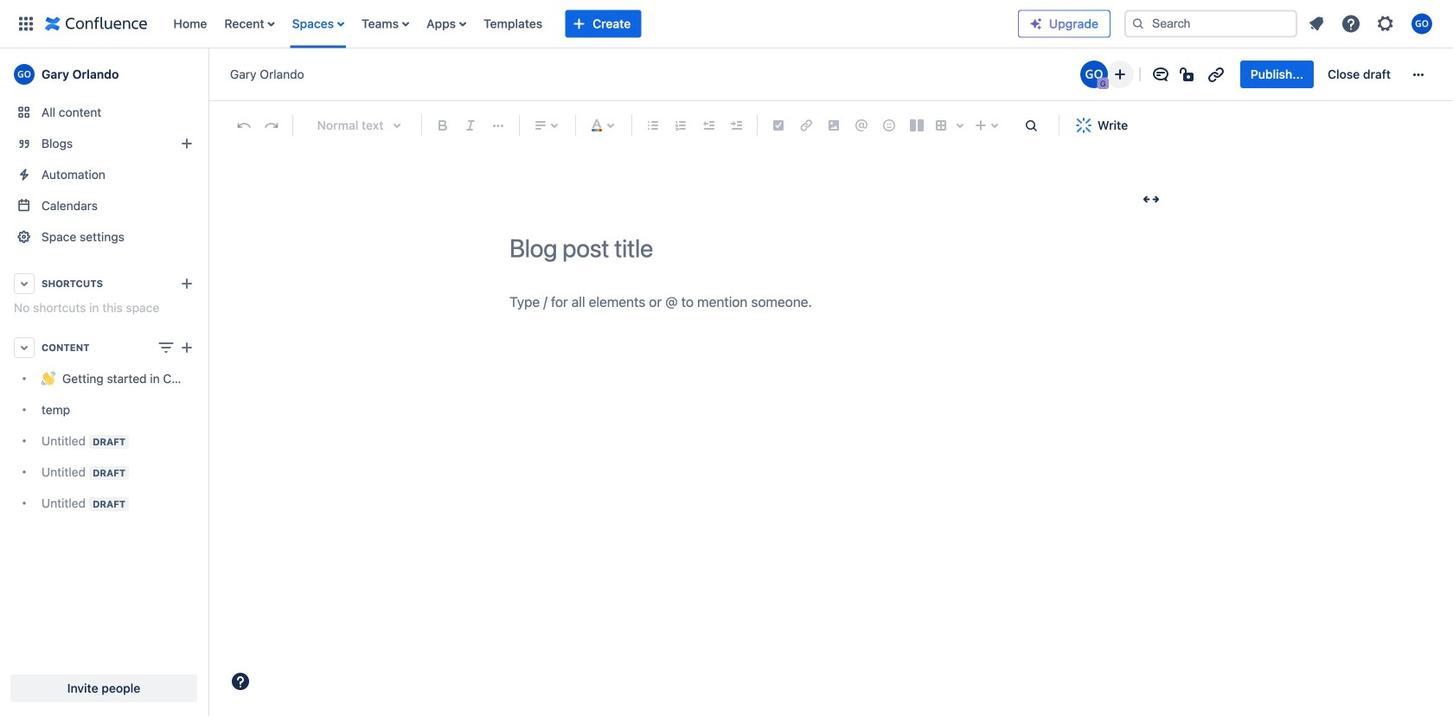 Task type: describe. For each thing, give the bounding box(es) containing it.
list formating group
[[640, 112, 750, 139]]

Search field
[[1125, 10, 1298, 38]]

comment icon image
[[1151, 64, 1172, 85]]

copy link image
[[1206, 64, 1227, 85]]

make page full-width image
[[1142, 189, 1162, 210]]

collapse sidebar image
[[189, 57, 227, 92]]

add shortcut image
[[177, 273, 197, 294]]

list for premium image
[[1302, 8, 1444, 39]]

appswitcher icon image
[[16, 13, 36, 34]]

Blog post title text field
[[510, 234, 1168, 263]]

space element
[[0, 48, 208, 717]]

find and replace image
[[1021, 115, 1042, 136]]

your profile and preferences image
[[1412, 13, 1433, 34]]

settings icon image
[[1376, 13, 1397, 34]]

search image
[[1132, 17, 1146, 31]]



Task type: locate. For each thing, give the bounding box(es) containing it.
0 horizontal spatial list
[[165, 0, 1019, 48]]

banner
[[0, 0, 1454, 48]]

list for appswitcher icon
[[165, 0, 1019, 48]]

create image
[[177, 338, 197, 358]]

help icon image
[[1341, 13, 1362, 34]]

global element
[[10, 0, 1019, 48]]

confluence image
[[45, 13, 148, 34], [45, 13, 148, 34]]

more image
[[1409, 64, 1430, 85]]

list
[[165, 0, 1019, 48], [1302, 8, 1444, 39]]

Main content area, start typing to enter text. text field
[[510, 290, 1168, 314]]

premium image
[[1030, 17, 1044, 31]]

create a blog image
[[177, 133, 197, 154]]

no restrictions image
[[1179, 64, 1199, 85]]

notification icon image
[[1307, 13, 1328, 34]]

tree
[[7, 363, 201, 519]]

change view image
[[156, 338, 177, 358]]

tree inside 'space' element
[[7, 363, 201, 519]]

group
[[1241, 61, 1402, 88]]

invite to edit image
[[1110, 64, 1131, 85]]

None search field
[[1125, 10, 1298, 38]]

1 horizontal spatial list
[[1302, 8, 1444, 39]]

text formatting group
[[429, 112, 512, 139]]



Task type: vqa. For each thing, say whether or not it's contained in the screenshot.
Create icon
yes



